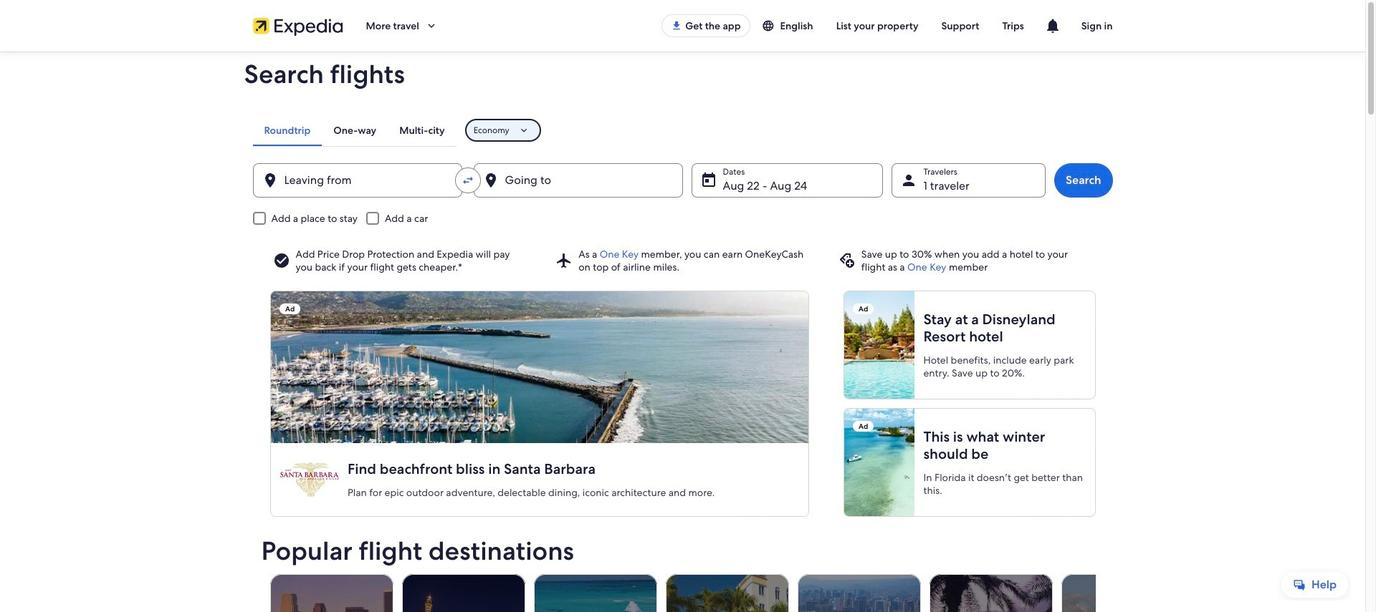Task type: describe. For each thing, give the bounding box(es) containing it.
expedia logo image
[[253, 16, 343, 36]]

swap origin and destination values image
[[461, 174, 474, 187]]

cancun flights image
[[534, 575, 657, 613]]

more travel image
[[425, 19, 438, 32]]

miami flights image
[[665, 575, 789, 613]]



Task type: locate. For each thing, give the bounding box(es) containing it.
new york flights image
[[1061, 575, 1184, 613]]

small image
[[762, 19, 780, 32]]

honolulu flights image
[[797, 575, 921, 613]]

las vegas flights image
[[402, 575, 525, 613]]

los angeles flights image
[[270, 575, 393, 613]]

main content
[[0, 52, 1365, 613]]

download the app button image
[[671, 20, 682, 32]]

communication center icon image
[[1044, 17, 1061, 34]]

tab list
[[253, 115, 456, 146]]

orlando flights image
[[929, 575, 1052, 613]]

popular flight destinations region
[[253, 538, 1184, 613]]



Task type: vqa. For each thing, say whether or not it's contained in the screenshot.
Swap origin and destination values icon
yes



